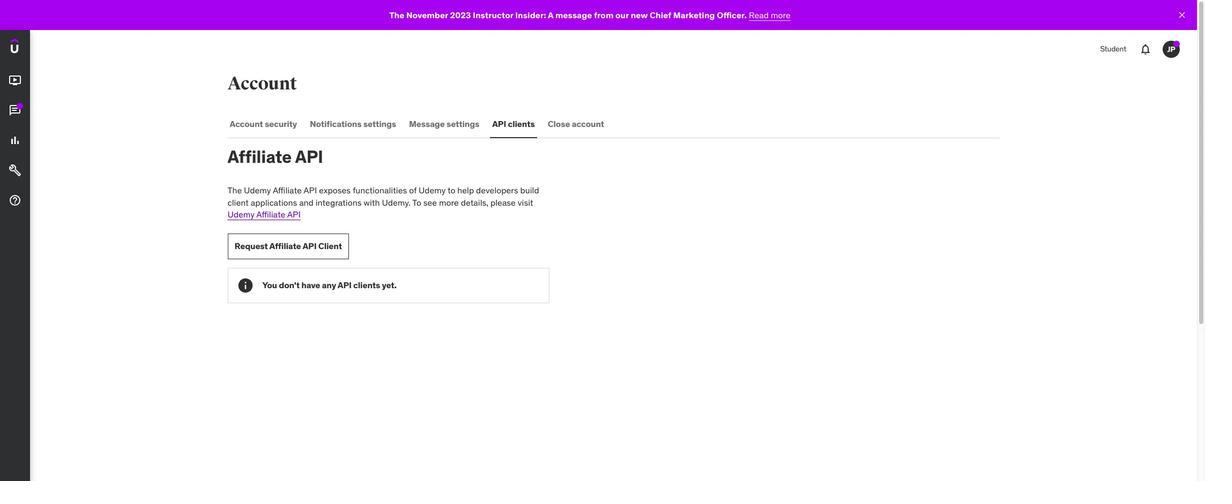 Task type: locate. For each thing, give the bounding box(es) containing it.
account for account
[[228, 72, 297, 95]]

account left security
[[230, 119, 263, 130]]

account up account security
[[228, 72, 297, 95]]

affiliate down applications
[[257, 209, 286, 220]]

1 vertical spatial the
[[228, 185, 242, 196]]

affiliate down account security button
[[228, 146, 292, 168]]

udemy up applications
[[244, 185, 271, 196]]

settings for notifications settings
[[364, 119, 396, 130]]

message
[[556, 10, 593, 20]]

settings inside button
[[364, 119, 396, 130]]

close
[[548, 119, 570, 130]]

don't
[[279, 280, 300, 291]]

exposes
[[319, 185, 351, 196]]

affiliate
[[228, 146, 292, 168], [273, 185, 302, 196], [257, 209, 286, 220], [270, 241, 301, 252]]

clients
[[508, 119, 535, 130], [354, 280, 380, 291]]

0 vertical spatial the
[[390, 10, 405, 20]]

affiliate up applications
[[273, 185, 302, 196]]

applications
[[251, 197, 297, 208]]

1 medium image from the top
[[9, 74, 21, 87]]

the left november
[[390, 10, 405, 20]]

the
[[390, 10, 405, 20], [228, 185, 242, 196]]

affiliate right 'request'
[[270, 241, 301, 252]]

1 horizontal spatial the
[[390, 10, 405, 20]]

to
[[448, 185, 456, 196]]

api clients
[[493, 119, 535, 130]]

with
[[364, 197, 380, 208]]

developers
[[476, 185, 519, 196]]

1 horizontal spatial more
[[771, 10, 791, 20]]

settings right notifications on the left
[[364, 119, 396, 130]]

account security button
[[228, 112, 299, 137]]

clients left the yet.
[[354, 280, 380, 291]]

marketing
[[674, 10, 715, 20]]

close image
[[1178, 10, 1188, 20]]

0 vertical spatial clients
[[508, 119, 535, 130]]

message settings
[[409, 119, 480, 130]]

0 vertical spatial more
[[771, 10, 791, 20]]

details,
[[461, 197, 489, 208]]

account
[[572, 119, 605, 130]]

visit
[[518, 197, 534, 208]]

the inside the udemy affiliate api exposes functionalities of udemy to help developers build client applications and integrations with udemy.  to see more details, please visit udemy affiliate api
[[228, 185, 242, 196]]

jp link
[[1159, 36, 1185, 62]]

insider:
[[516, 10, 546, 20]]

more
[[771, 10, 791, 20], [439, 197, 459, 208]]

2 settings from the left
[[447, 119, 480, 130]]

udemy image
[[11, 39, 60, 57]]

affiliate api
[[228, 146, 323, 168]]

of
[[409, 185, 417, 196]]

udemy
[[244, 185, 271, 196], [419, 185, 446, 196], [228, 209, 255, 220]]

message settings button
[[407, 112, 482, 137]]

1 horizontal spatial settings
[[447, 119, 480, 130]]

0 horizontal spatial the
[[228, 185, 242, 196]]

the for the udemy affiliate api exposes functionalities of udemy to help developers build client applications and integrations with udemy.  to see more details, please visit udemy affiliate api
[[228, 185, 242, 196]]

medium image
[[9, 164, 21, 177]]

0 horizontal spatial more
[[439, 197, 459, 208]]

0 horizontal spatial settings
[[364, 119, 396, 130]]

functionalities
[[353, 185, 407, 196]]

the for the november 2023 instructor insider: a message from our new chief marketing officer. read more
[[390, 10, 405, 20]]

medium image
[[9, 74, 21, 87], [9, 104, 21, 117], [9, 134, 21, 147], [9, 194, 21, 207]]

request affiliate api client
[[235, 241, 342, 252]]

notifications
[[310, 119, 362, 130]]

yet.
[[382, 280, 397, 291]]

notifications settings button
[[308, 112, 399, 137]]

clients left close
[[508, 119, 535, 130]]

officer.
[[717, 10, 747, 20]]

more down to
[[439, 197, 459, 208]]

settings inside button
[[447, 119, 480, 130]]

account inside account security button
[[230, 119, 263, 130]]

0 horizontal spatial clients
[[354, 280, 380, 291]]

3 medium image from the top
[[9, 134, 21, 147]]

account
[[228, 72, 297, 95], [230, 119, 263, 130]]

1 settings from the left
[[364, 119, 396, 130]]

0 vertical spatial account
[[228, 72, 297, 95]]

more right read
[[771, 10, 791, 20]]

close account
[[548, 119, 605, 130]]

any
[[322, 280, 336, 291]]

api
[[493, 119, 507, 130], [295, 146, 323, 168], [304, 185, 317, 196], [287, 209, 301, 220], [303, 241, 317, 252], [338, 280, 352, 291]]

read
[[749, 10, 769, 20]]

you don't have any api clients yet.
[[263, 280, 397, 291]]

security
[[265, 119, 297, 130]]

account security
[[230, 119, 297, 130]]

4 medium image from the top
[[9, 194, 21, 207]]

1 horizontal spatial clients
[[508, 119, 535, 130]]

instructor
[[473, 10, 514, 20]]

the up client
[[228, 185, 242, 196]]

settings
[[364, 119, 396, 130], [447, 119, 480, 130]]

notifications settings
[[310, 119, 396, 130]]

to
[[413, 197, 422, 208]]

1 vertical spatial more
[[439, 197, 459, 208]]

a
[[548, 10, 554, 20]]

build
[[521, 185, 539, 196]]

settings right "message"
[[447, 119, 480, 130]]

1 vertical spatial account
[[230, 119, 263, 130]]



Task type: vqa. For each thing, say whether or not it's contained in the screenshot.
the Jones
no



Task type: describe. For each thing, give the bounding box(es) containing it.
clients inside button
[[508, 119, 535, 130]]

udemy up 'see'
[[419, 185, 446, 196]]

please
[[491, 197, 516, 208]]

udemy affiliate api link
[[228, 209, 301, 220]]

notifications image
[[1140, 43, 1153, 56]]

you
[[263, 280, 277, 291]]

message
[[409, 119, 445, 130]]

udemy down client
[[228, 209, 255, 220]]

and
[[299, 197, 314, 208]]

the november 2023 instructor insider: a message from our new chief marketing officer. read more
[[390, 10, 791, 20]]

chief
[[650, 10, 672, 20]]

request affiliate api client button
[[228, 234, 349, 259]]

api clients button
[[490, 112, 537, 137]]

the udemy affiliate api exposes functionalities of udemy to help developers build client applications and integrations with udemy.  to see more details, please visit udemy affiliate api
[[228, 185, 539, 220]]

student link
[[1095, 36, 1134, 62]]

account for account security
[[230, 119, 263, 130]]

settings for message settings
[[447, 119, 480, 130]]

help
[[458, 185, 474, 196]]

udemy.
[[382, 197, 411, 208]]

new
[[631, 10, 648, 20]]

student
[[1101, 44, 1127, 54]]

2 medium image from the top
[[9, 104, 21, 117]]

see
[[424, 197, 437, 208]]

november
[[407, 10, 449, 20]]

our
[[616, 10, 629, 20]]

integrations
[[316, 197, 362, 208]]

client
[[319, 241, 342, 252]]

you have alerts image
[[1174, 41, 1181, 47]]

more inside the udemy affiliate api exposes functionalities of udemy to help developers build client applications and integrations with udemy.  to see more details, please visit udemy affiliate api
[[439, 197, 459, 208]]

jp
[[1168, 44, 1176, 54]]

client
[[228, 197, 249, 208]]

affiliate inside button
[[270, 241, 301, 252]]

1 vertical spatial clients
[[354, 280, 380, 291]]

2023
[[450, 10, 471, 20]]

have
[[302, 280, 320, 291]]

request
[[235, 241, 268, 252]]

close account button
[[546, 112, 607, 137]]

from
[[594, 10, 614, 20]]



